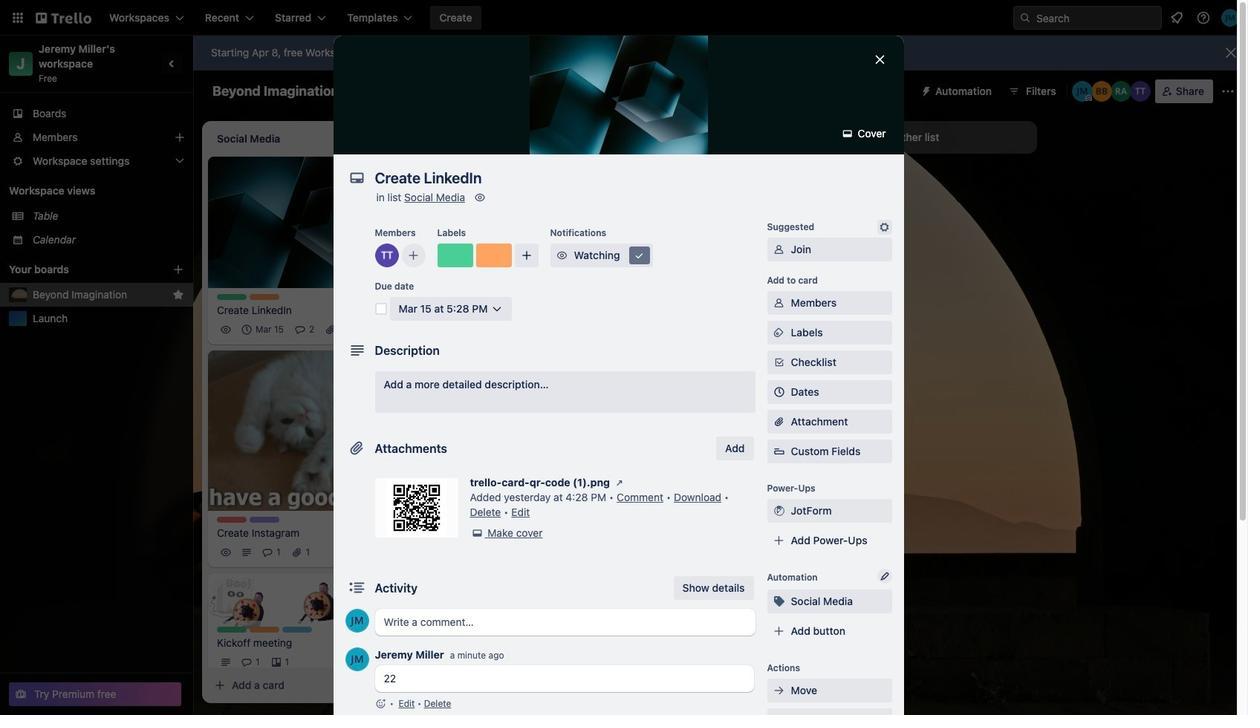 Task type: locate. For each thing, give the bounding box(es) containing it.
0 vertical spatial create from template… image
[[803, 402, 815, 414]]

primary element
[[0, 0, 1249, 36]]

Search field
[[1032, 7, 1162, 29]]

2 sm image from the top
[[772, 595, 787, 610]]

2 vertical spatial color: green, title: none image
[[217, 627, 247, 633]]

color: green, title: none image for color: orange, title: none image
[[217, 294, 247, 300]]

sm image
[[772, 504, 787, 519], [772, 595, 787, 610]]

1 vertical spatial color: orange, title: none image
[[250, 627, 279, 633]]

0 horizontal spatial ruby anderson (rubyanderson7) image
[[586, 348, 604, 366]]

jeremy miller (jeremymiller198) image
[[1222, 9, 1240, 27], [565, 348, 583, 366], [366, 544, 384, 562], [345, 610, 369, 633]]

0 horizontal spatial color: orange, title: none image
[[250, 627, 279, 633]]

add reaction image
[[375, 697, 387, 712]]

sm image
[[915, 80, 936, 100], [841, 126, 855, 141], [473, 190, 488, 205], [878, 220, 892, 235], [772, 242, 787, 257], [555, 248, 570, 263], [632, 248, 647, 263], [772, 296, 787, 311], [772, 326, 787, 340], [613, 476, 627, 491], [470, 526, 485, 541], [772, 684, 787, 699]]

customize views image
[[575, 84, 589, 99]]

terry turtle (terryturtle) image
[[375, 244, 399, 268], [366, 321, 384, 339], [346, 544, 363, 562], [366, 654, 384, 672]]

1 vertical spatial terry turtle (terryturtle) image
[[544, 348, 562, 366]]

create from template… image
[[803, 402, 815, 414], [381, 680, 392, 692]]

0 horizontal spatial jeremy miller (jeremymiller198) image
[[345, 648, 369, 672]]

1 vertical spatial ruby anderson (rubyanderson7) image
[[586, 348, 604, 366]]

back to home image
[[36, 6, 91, 30]]

1 horizontal spatial terry turtle (terryturtle) image
[[1130, 81, 1151, 102]]

terry turtle (terryturtle) image
[[1130, 81, 1151, 102], [544, 348, 562, 366]]

None text field
[[368, 165, 858, 192]]

ruby anderson (rubyanderson7) image
[[1111, 81, 1132, 102], [586, 348, 604, 366]]

Board name text field
[[205, 80, 347, 103]]

0 vertical spatial sm image
[[772, 504, 787, 519]]

0 vertical spatial jeremy miller (jeremymiller198) image
[[1072, 81, 1093, 102]]

color: green, title: none image left color: orange, title: none image
[[217, 294, 247, 300]]

0 horizontal spatial terry turtle (terryturtle) image
[[544, 348, 562, 366]]

jeremy miller (jeremymiller198) image
[[1072, 81, 1093, 102], [345, 648, 369, 672]]

0 vertical spatial color: green, title: none image
[[437, 244, 473, 268]]

1 horizontal spatial ruby anderson (rubyanderson7) image
[[1111, 81, 1132, 102]]

Mark due date as complete checkbox
[[375, 303, 387, 315]]

0 vertical spatial color: orange, title: none image
[[476, 244, 512, 268]]

0 horizontal spatial create from template… image
[[381, 680, 392, 692]]

1 vertical spatial color: green, title: none image
[[217, 294, 247, 300]]

color: green, title: none image right the 'add members to card' image at the left of the page
[[437, 244, 473, 268]]

color: purple, title: none image
[[250, 517, 279, 523]]

your boards with 2 items element
[[9, 261, 150, 279]]

None checkbox
[[449, 306, 527, 324], [238, 321, 288, 339], [449, 306, 527, 324], [238, 321, 288, 339]]

color: green, title: none image
[[437, 244, 473, 268], [217, 294, 247, 300], [217, 627, 247, 633]]

1 vertical spatial sm image
[[772, 595, 787, 610]]

color: green, title: none image left color: sky, title: "sparkling" element
[[217, 627, 247, 633]]

color: orange, title: none image
[[476, 244, 512, 268], [250, 627, 279, 633]]

1 horizontal spatial create from template… image
[[803, 402, 815, 414]]

open information menu image
[[1197, 10, 1212, 25]]



Task type: describe. For each thing, give the bounding box(es) containing it.
search image
[[1020, 12, 1032, 24]]

add members to card image
[[408, 248, 420, 263]]

0 vertical spatial ruby anderson (rubyanderson7) image
[[1111, 81, 1132, 102]]

show menu image
[[1221, 84, 1236, 99]]

bob builder (bobbuilder40) image
[[1092, 81, 1113, 102]]

1 vertical spatial create from template… image
[[381, 680, 392, 692]]

0 vertical spatial terry turtle (terryturtle) image
[[1130, 81, 1151, 102]]

color: green, title: none image for left color: orange, title: none icon
[[217, 627, 247, 633]]

Write a comment text field
[[375, 610, 756, 636]]

edit card image
[[371, 164, 383, 175]]

0 notifications image
[[1169, 9, 1186, 27]]

add board image
[[172, 264, 184, 276]]

1 horizontal spatial jeremy miller (jeremymiller198) image
[[1072, 81, 1093, 102]]

color: sky, title: "sparkling" element
[[282, 627, 312, 633]]

starred icon image
[[172, 289, 184, 301]]

color: orange, title: none image
[[250, 294, 279, 300]]

1 horizontal spatial color: orange, title: none image
[[476, 244, 512, 268]]

1 sm image from the top
[[772, 504, 787, 519]]

color: red, title: none image
[[217, 517, 247, 523]]

color: bold red, title: "thoughts" element
[[428, 383, 458, 389]]

1 vertical spatial jeremy miller (jeremymiller198) image
[[345, 648, 369, 672]]



Task type: vqa. For each thing, say whether or not it's contained in the screenshot.
STAR OR UNSTAR BOARD image
no



